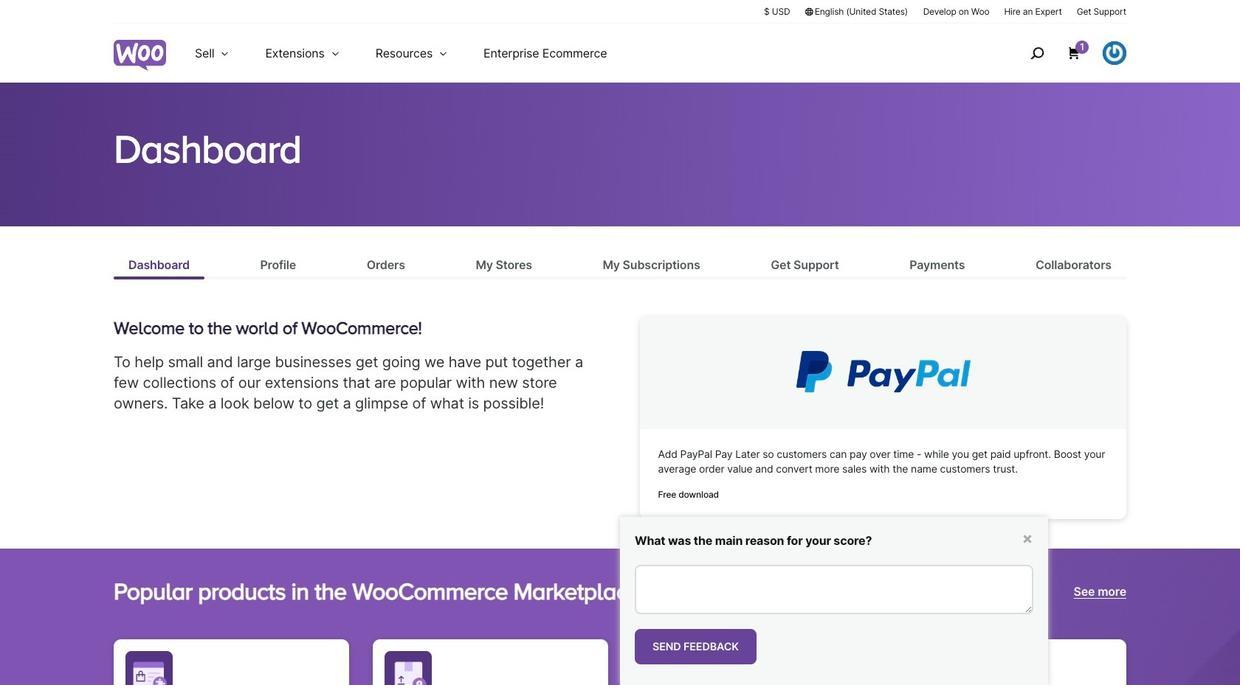 Task type: describe. For each thing, give the bounding box(es) containing it.
service navigation menu element
[[999, 29, 1126, 77]]

open account menu image
[[1103, 41, 1126, 65]]



Task type: locate. For each thing, give the bounding box(es) containing it.
None button
[[635, 630, 757, 665]]

search image
[[1025, 41, 1049, 65]]

None text field
[[635, 566, 1033, 615]]



